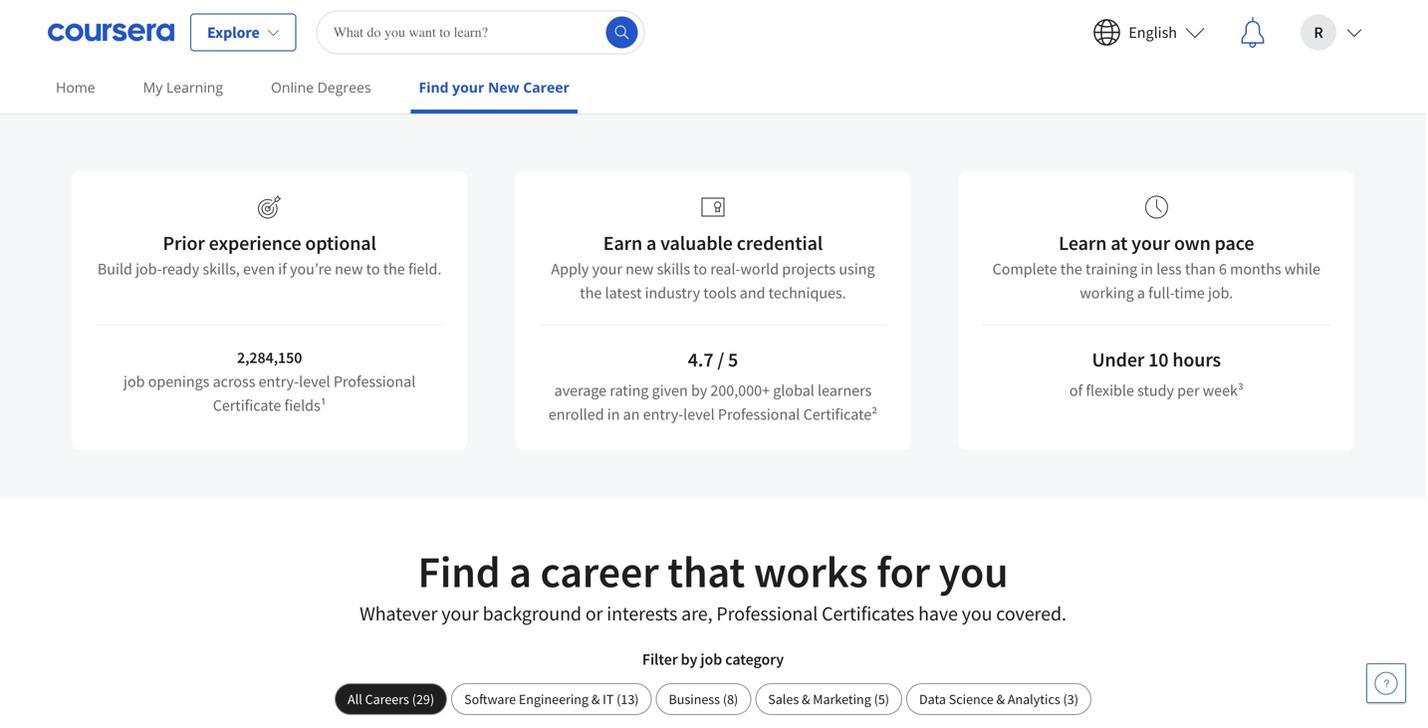 Task type: locate. For each thing, give the bounding box(es) containing it.
certificates
[[822, 601, 914, 626]]

2 horizontal spatial level
[[683, 404, 715, 424]]

0 vertical spatial find
[[419, 78, 449, 97]]

new up "latest"
[[626, 259, 654, 279]]

200,000+
[[710, 380, 770, 400]]

Data Science & Analytics (3) button
[[906, 683, 1091, 715]]

an
[[623, 404, 640, 424]]

entry- inside the 4.7 / 5 average rating given by 200,000+ global learners enrolled in an entry-level professional certificate²
[[643, 404, 683, 424]]

by inside take the first step toward your new career get professional-level training and earn a credential recognized by leading companies.
[[882, 81, 902, 106]]

credential inside take the first step toward your new career get professional-level training and earn a credential recognized by leading companies.
[[701, 81, 784, 106]]

option group
[[335, 683, 1091, 715]]

option group containing all careers (29)
[[335, 683, 1091, 715]]

1 horizontal spatial and
[[740, 283, 765, 303]]

1 & from the left
[[591, 690, 600, 708]]

career up or
[[540, 544, 659, 599]]

0 vertical spatial and
[[611, 81, 642, 106]]

job left openings
[[124, 371, 145, 391]]

certificate²
[[803, 404, 878, 424]]

credential down toward
[[701, 81, 784, 106]]

1 horizontal spatial in
[[1141, 259, 1153, 279]]

the down learn in the right top of the page
[[1060, 259, 1082, 279]]

in left an
[[607, 404, 620, 424]]

first
[[489, 24, 564, 79]]

& right science
[[996, 690, 1005, 708]]

by right filter
[[681, 649, 697, 669]]

2,284,150 job openings across entry-level professional certificate fields¹
[[124, 348, 416, 415]]

working
[[1080, 283, 1134, 303]]

your left "new"
[[452, 78, 484, 97]]

all careers (29)
[[348, 690, 434, 708]]

explore
[[207, 22, 260, 42]]

job.
[[1208, 283, 1233, 303]]

world
[[740, 259, 779, 279]]

entry- down 2,284,150
[[259, 371, 299, 391]]

whatever
[[360, 601, 438, 626]]

your
[[803, 24, 889, 79], [452, 78, 484, 97], [1132, 231, 1170, 255], [592, 259, 622, 279], [441, 601, 479, 626]]

the left "field."
[[383, 259, 405, 279]]

recognized
[[788, 81, 878, 106]]

None search field
[[316, 10, 645, 54]]

2 vertical spatial level
[[683, 404, 715, 424]]

learn at your own pace complete the training in less than 6 months while working a full-time job.
[[993, 231, 1321, 303]]

by left leading
[[882, 81, 902, 106]]

0 horizontal spatial in
[[607, 404, 620, 424]]

3 & from the left
[[996, 690, 1005, 708]]

take
[[322, 24, 409, 79]]

your up recognized
[[803, 24, 889, 79]]

you're
[[290, 259, 332, 279]]

career up companies.
[[986, 24, 1104, 79]]

in inside the 4.7 / 5 average rating given by 200,000+ global learners enrolled in an entry-level professional certificate²
[[607, 404, 620, 424]]

1 horizontal spatial level
[[500, 81, 539, 106]]

0 vertical spatial in
[[1141, 259, 1153, 279]]

& right the sales
[[802, 690, 810, 708]]

1 horizontal spatial job
[[701, 649, 722, 669]]

prior experience optional build job-ready skills, even if you're new to the field.
[[97, 231, 442, 279]]

of
[[1069, 380, 1083, 400]]

1 vertical spatial career
[[540, 544, 659, 599]]

by
[[882, 81, 902, 106], [691, 380, 707, 400], [681, 649, 697, 669]]

0 horizontal spatial level
[[299, 371, 330, 391]]

and
[[611, 81, 642, 106], [740, 283, 765, 303]]

1 vertical spatial entry-
[[643, 404, 683, 424]]

in inside learn at your own pace complete the training in less than 6 months while working a full-time job.
[[1141, 259, 1153, 279]]

in
[[1141, 259, 1153, 279], [607, 404, 620, 424]]

1 vertical spatial professional
[[718, 404, 800, 424]]

earn
[[603, 231, 642, 255]]

0 vertical spatial you
[[939, 544, 1008, 599]]

than
[[1185, 259, 1216, 279]]

marketing
[[813, 690, 871, 708]]

1 horizontal spatial to
[[693, 259, 707, 279]]

skills,
[[203, 259, 240, 279]]

1 horizontal spatial training
[[1086, 259, 1137, 279]]

1 horizontal spatial career
[[986, 24, 1104, 79]]

your inside find your new career link
[[452, 78, 484, 97]]

1 vertical spatial level
[[299, 371, 330, 391]]

entry- down given
[[643, 404, 683, 424]]

rating
[[610, 380, 649, 400]]

training
[[543, 81, 607, 106], [1086, 259, 1137, 279]]

and left earn
[[611, 81, 642, 106]]

0 vertical spatial by
[[882, 81, 902, 106]]

1 vertical spatial in
[[607, 404, 620, 424]]

1 vertical spatial find
[[418, 544, 500, 599]]

1 vertical spatial and
[[740, 283, 765, 303]]

credential up world
[[737, 231, 823, 255]]

1 vertical spatial training
[[1086, 259, 1137, 279]]

job
[[124, 371, 145, 391], [701, 649, 722, 669]]

0 vertical spatial level
[[500, 81, 539, 106]]

career inside take the first step toward your new career get professional-level training and earn a credential recognized by leading companies.
[[986, 24, 1104, 79]]

0 horizontal spatial new
[[335, 259, 363, 279]]

r button
[[1285, 0, 1378, 64]]

you right have
[[962, 601, 992, 626]]

find inside find a career that works for you whatever your background or interests are, professional certificates have you covered.
[[418, 544, 500, 599]]

new down optional
[[335, 259, 363, 279]]

2 vertical spatial professional
[[716, 601, 818, 626]]

to inside earn a valuable credential apply your new skills to real-world projects using the latest industry tools and techniques.
[[693, 259, 707, 279]]

0 vertical spatial professional
[[333, 371, 416, 391]]

level inside 2,284,150 job openings across entry-level professional certificate fields¹
[[299, 371, 330, 391]]

your inside earn a valuable credential apply your new skills to real-world projects using the latest industry tools and techniques.
[[592, 259, 622, 279]]

&
[[591, 690, 600, 708], [802, 690, 810, 708], [996, 690, 1005, 708]]

2 horizontal spatial &
[[996, 690, 1005, 708]]

0 vertical spatial training
[[543, 81, 607, 106]]

find right "get"
[[419, 78, 449, 97]]

training up 'working'
[[1086, 259, 1137, 279]]

& for data science & analytics (3)
[[996, 690, 1005, 708]]

level down given
[[683, 404, 715, 424]]

analytics
[[1008, 690, 1060, 708]]

2 & from the left
[[802, 690, 810, 708]]

a inside learn at your own pace complete the training in less than 6 months while working a full-time job.
[[1137, 283, 1145, 303]]

and down world
[[740, 283, 765, 303]]

prior
[[163, 231, 205, 255]]

find up whatever
[[418, 544, 500, 599]]

learners
[[818, 380, 872, 400]]

skills
[[657, 259, 690, 279]]

training inside take the first step toward your new career get professional-level training and earn a credential recognized by leading companies.
[[543, 81, 607, 106]]

coursera image
[[48, 16, 174, 48]]

new up leading
[[898, 24, 977, 79]]

your right whatever
[[441, 601, 479, 626]]

complete
[[993, 259, 1057, 279]]

1 horizontal spatial entry-
[[643, 404, 683, 424]]

1 vertical spatial you
[[962, 601, 992, 626]]

0 vertical spatial career
[[986, 24, 1104, 79]]

0 vertical spatial credential
[[701, 81, 784, 106]]

2 vertical spatial by
[[681, 649, 697, 669]]

level up fields¹
[[299, 371, 330, 391]]

new inside take the first step toward your new career get professional-level training and earn a credential recognized by leading companies.
[[898, 24, 977, 79]]

global
[[773, 380, 815, 400]]

new inside earn a valuable credential apply your new skills to real-world projects using the latest industry tools and techniques.
[[626, 259, 654, 279]]

and inside take the first step toward your new career get professional-level training and earn a credential recognized by leading companies.
[[611, 81, 642, 106]]

1 vertical spatial by
[[691, 380, 707, 400]]

to
[[366, 259, 380, 279], [693, 259, 707, 279]]

0 horizontal spatial to
[[366, 259, 380, 279]]

the inside learn at your own pace complete the training in less than 6 months while working a full-time job.
[[1060, 259, 1082, 279]]

the
[[418, 24, 480, 79], [383, 259, 405, 279], [1060, 259, 1082, 279], [580, 283, 602, 303]]

the down apply
[[580, 283, 602, 303]]

learn
[[1059, 231, 1107, 255]]

you up have
[[939, 544, 1008, 599]]

training down step
[[543, 81, 607, 106]]

under 10 hours of flexible study per week³
[[1069, 347, 1244, 400]]

earn a valuable credential apply your new skills to real-world projects using the latest industry tools and techniques.
[[551, 231, 875, 303]]

to left real-
[[693, 259, 707, 279]]

your up "latest"
[[592, 259, 622, 279]]

2 horizontal spatial new
[[898, 24, 977, 79]]

works
[[754, 544, 868, 599]]

in left less
[[1141, 259, 1153, 279]]

full-
[[1148, 283, 1174, 303]]

credential
[[701, 81, 784, 106], [737, 231, 823, 255]]

2 to from the left
[[693, 259, 707, 279]]

the up the professional-
[[418, 24, 480, 79]]

0 horizontal spatial job
[[124, 371, 145, 391]]

given
[[652, 380, 688, 400]]

0 vertical spatial job
[[124, 371, 145, 391]]

and inside earn a valuable credential apply your new skills to real-world projects using the latest industry tools and techniques.
[[740, 283, 765, 303]]

4.7 / 5 average rating given by 200,000+ global learners enrolled in an entry-level professional certificate²
[[549, 347, 878, 424]]

the inside "prior experience optional build job-ready skills, even if you're new to the field."
[[383, 259, 405, 279]]

professional inside the 4.7 / 5 average rating given by 200,000+ global learners enrolled in an entry-level professional certificate²
[[718, 404, 800, 424]]

learning
[[166, 78, 223, 97]]

home link
[[48, 65, 103, 110]]

interests
[[607, 601, 677, 626]]

1 horizontal spatial &
[[802, 690, 810, 708]]

software engineering & it (13)
[[464, 690, 639, 708]]

latest
[[605, 283, 642, 303]]

level down first
[[500, 81, 539, 106]]

sales
[[768, 690, 799, 708]]

openings
[[148, 371, 210, 391]]

0 horizontal spatial and
[[611, 81, 642, 106]]

techniques.
[[769, 283, 846, 303]]

hours
[[1173, 347, 1221, 372]]

for
[[877, 544, 930, 599]]

or
[[585, 601, 603, 626]]

if
[[278, 259, 287, 279]]

job up "business (8)" button
[[701, 649, 722, 669]]

0 horizontal spatial &
[[591, 690, 600, 708]]

new for apply
[[626, 259, 654, 279]]

professional
[[333, 371, 416, 391], [718, 404, 800, 424], [716, 601, 818, 626]]

10
[[1148, 347, 1169, 372]]

to down optional
[[366, 259, 380, 279]]

1 horizontal spatial new
[[626, 259, 654, 279]]

degrees
[[317, 78, 371, 97]]

experience
[[209, 231, 301, 255]]

find your new career
[[419, 78, 570, 97]]

professional-
[[393, 81, 500, 106]]

science
[[949, 690, 994, 708]]

build
[[97, 259, 132, 279]]

0 horizontal spatial entry-
[[259, 371, 299, 391]]

0 horizontal spatial career
[[540, 544, 659, 599]]

& left it
[[591, 690, 600, 708]]

find
[[419, 78, 449, 97], [418, 544, 500, 599]]

entry-
[[259, 371, 299, 391], [643, 404, 683, 424]]

your up less
[[1132, 231, 1170, 255]]

What do you want to learn? text field
[[316, 10, 645, 54]]

0 horizontal spatial training
[[543, 81, 607, 106]]

0 vertical spatial entry-
[[259, 371, 299, 391]]

1 vertical spatial credential
[[737, 231, 823, 255]]

by right given
[[691, 380, 707, 400]]

the inside earn a valuable credential apply your new skills to real-world projects using the latest industry tools and techniques.
[[580, 283, 602, 303]]

field.
[[408, 259, 442, 279]]

1 to from the left
[[366, 259, 380, 279]]



Task type: describe. For each thing, give the bounding box(es) containing it.
explore button
[[190, 13, 296, 51]]

/
[[717, 347, 724, 372]]

data science & analytics (3)
[[919, 690, 1079, 708]]

own
[[1174, 231, 1211, 255]]

time
[[1174, 283, 1205, 303]]

certificate
[[213, 395, 281, 415]]

Sales & Marketing (5) button
[[755, 683, 902, 715]]

online
[[271, 78, 314, 97]]

Software Engineering & IT (13) button
[[451, 683, 652, 715]]

fields¹
[[284, 395, 326, 415]]

your inside take the first step toward your new career get professional-level training and earn a credential recognized by leading companies.
[[803, 24, 889, 79]]

new for toward
[[898, 24, 977, 79]]

(29)
[[412, 690, 434, 708]]

find for a
[[418, 544, 500, 599]]

career inside find a career that works for you whatever your background or interests are, professional certificates have you covered.
[[540, 544, 659, 599]]

while
[[1285, 259, 1321, 279]]

your inside find a career that works for you whatever your background or interests are, professional certificates have you covered.
[[441, 601, 479, 626]]

real-
[[710, 259, 740, 279]]

professional inside 2,284,150 job openings across entry-level professional certificate fields¹
[[333, 371, 416, 391]]

level inside the 4.7 / 5 average rating given by 200,000+ global learners enrolled in an entry-level professional certificate²
[[683, 404, 715, 424]]

companies.
[[971, 81, 1066, 106]]

study
[[1137, 380, 1174, 400]]

apply
[[551, 259, 589, 279]]

help center image
[[1374, 671, 1398, 695]]

using
[[839, 259, 875, 279]]

training inside learn at your own pace complete the training in less than 6 months while working a full-time job.
[[1086, 259, 1137, 279]]

week³
[[1203, 380, 1244, 400]]

4.7
[[688, 347, 714, 372]]

to inside "prior experience optional build job-ready skills, even if you're new to the field."
[[366, 259, 380, 279]]

professional inside find a career that works for you whatever your background or interests are, professional certificates have you covered.
[[716, 601, 818, 626]]

entry- inside 2,284,150 job openings across entry-level professional certificate fields¹
[[259, 371, 299, 391]]

filter
[[642, 649, 678, 669]]

new
[[488, 78, 520, 97]]

2,284,150
[[237, 348, 302, 367]]

category
[[725, 649, 784, 669]]

earn
[[646, 81, 683, 106]]

have
[[918, 601, 958, 626]]

background
[[483, 601, 582, 626]]

your inside learn at your own pace complete the training in less than 6 months while working a full-time job.
[[1132, 231, 1170, 255]]

Business (8) button
[[656, 683, 751, 715]]

job inside 2,284,150 job openings across entry-level professional certificate fields¹
[[124, 371, 145, 391]]

that
[[667, 544, 745, 599]]

average
[[554, 380, 607, 400]]

5
[[728, 347, 738, 372]]

valuable
[[660, 231, 733, 255]]

leading
[[906, 81, 967, 106]]

& for software engineering & it (13)
[[591, 690, 600, 708]]

(5)
[[874, 690, 889, 708]]

by inside the 4.7 / 5 average rating given by 200,000+ global learners enrolled in an entry-level professional certificate²
[[691, 380, 707, 400]]

job-
[[136, 259, 162, 279]]

online degrees
[[271, 78, 371, 97]]

online degrees link
[[263, 65, 379, 110]]

flexible
[[1086, 380, 1134, 400]]

ready
[[162, 259, 199, 279]]

all
[[348, 690, 362, 708]]

enrolled
[[549, 404, 604, 424]]

pace
[[1215, 231, 1254, 255]]

under
[[1092, 347, 1145, 372]]

are,
[[681, 601, 713, 626]]

the inside take the first step toward your new career get professional-level training and earn a credential recognized by leading companies.
[[418, 24, 480, 79]]

a inside find a career that works for you whatever your background or interests are, professional certificates have you covered.
[[509, 544, 532, 599]]

engineering
[[519, 690, 589, 708]]

less
[[1156, 259, 1182, 279]]

months
[[1230, 259, 1281, 279]]

english
[[1129, 22, 1177, 42]]

software
[[464, 690, 516, 708]]

business (8)
[[669, 690, 738, 708]]

1 vertical spatial job
[[701, 649, 722, 669]]

r
[[1314, 22, 1323, 42]]

(3)
[[1063, 690, 1079, 708]]

across
[[213, 371, 255, 391]]

data
[[919, 690, 946, 708]]

projects
[[782, 259, 836, 279]]

find for your
[[419, 78, 449, 97]]

home
[[56, 78, 95, 97]]

a inside earn a valuable credential apply your new skills to real-world projects using the latest industry tools and techniques.
[[646, 231, 657, 255]]

sales & marketing (5)
[[768, 690, 889, 708]]

toward
[[661, 24, 795, 79]]

(8)
[[723, 690, 738, 708]]

my learning
[[143, 78, 223, 97]]

take the first step toward your new career get professional-level training and earn a credential recognized by leading companies.
[[322, 24, 1104, 106]]

careers
[[365, 690, 409, 708]]

english button
[[1077, 0, 1221, 64]]

step
[[572, 24, 652, 79]]

business
[[669, 690, 720, 708]]

level inside take the first step toward your new career get professional-level training and earn a credential recognized by leading companies.
[[500, 81, 539, 106]]

covered.
[[996, 601, 1067, 626]]

(13)
[[617, 690, 639, 708]]

credential inside earn a valuable credential apply your new skills to real-world projects using the latest industry tools and techniques.
[[737, 231, 823, 255]]

All Careers (29) button
[[335, 683, 447, 715]]

a inside take the first step toward your new career get professional-level training and earn a credential recognized by leading companies.
[[687, 81, 697, 106]]

find a career that works for you whatever your background or interests are, professional certificates have you covered.
[[360, 544, 1067, 626]]

new inside "prior experience optional build job-ready skills, even if you're new to the field."
[[335, 259, 363, 279]]

my learning link
[[135, 65, 231, 110]]



Task type: vqa. For each thing, say whether or not it's contained in the screenshot.


